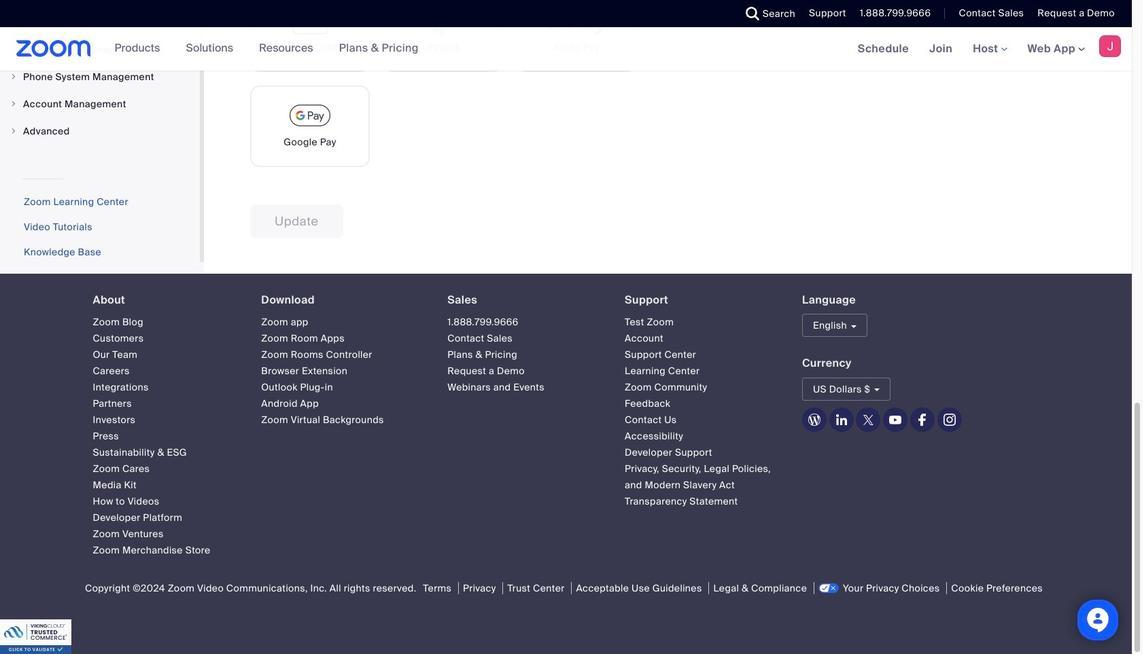 Task type: locate. For each thing, give the bounding box(es) containing it.
right image for 1st menu item from the bottom of the admin menu menu
[[10, 127, 18, 135]]

2 right image from the top
[[10, 127, 18, 135]]

menu item
[[0, 64, 200, 90], [0, 91, 200, 117], [0, 118, 200, 144]]

3 menu item from the top
[[0, 118, 200, 144]]

2 vertical spatial menu item
[[0, 118, 200, 144]]

0 vertical spatial right image
[[10, 73, 18, 81]]

this site is protected by vikingcloud's trusted commerce program image
[[0, 620, 71, 655]]

0 vertical spatial menu item
[[0, 64, 200, 90]]

heading
[[93, 294, 237, 306], [261, 294, 423, 306], [448, 294, 600, 306], [625, 294, 778, 306]]

banner
[[0, 27, 1132, 71]]

right image up right icon on the left
[[10, 73, 18, 81]]

1 vertical spatial right image
[[10, 127, 18, 135]]

right image
[[10, 73, 18, 81], [10, 127, 18, 135]]

1 right image from the top
[[10, 73, 18, 81]]

right image down right icon on the left
[[10, 127, 18, 135]]

1 vertical spatial menu item
[[0, 91, 200, 117]]



Task type: describe. For each thing, give the bounding box(es) containing it.
2 menu item from the top
[[0, 91, 200, 117]]

4 heading from the left
[[625, 294, 778, 306]]

meetings navigation
[[848, 27, 1132, 71]]

2 heading from the left
[[261, 294, 423, 306]]

right image for first menu item from the top
[[10, 73, 18, 81]]

1 heading from the left
[[93, 294, 237, 306]]

zoom logo image
[[16, 40, 91, 57]]

right image
[[10, 100, 18, 108]]

admin menu menu
[[0, 0, 200, 145]]

product information navigation
[[104, 27, 429, 71]]

profile picture image
[[1099, 35, 1121, 57]]

1 menu item from the top
[[0, 64, 200, 90]]

3 heading from the left
[[448, 294, 600, 306]]



Task type: vqa. For each thing, say whether or not it's contained in the screenshot.
Require corresponding to Require that all meetings are secured with one security option
no



